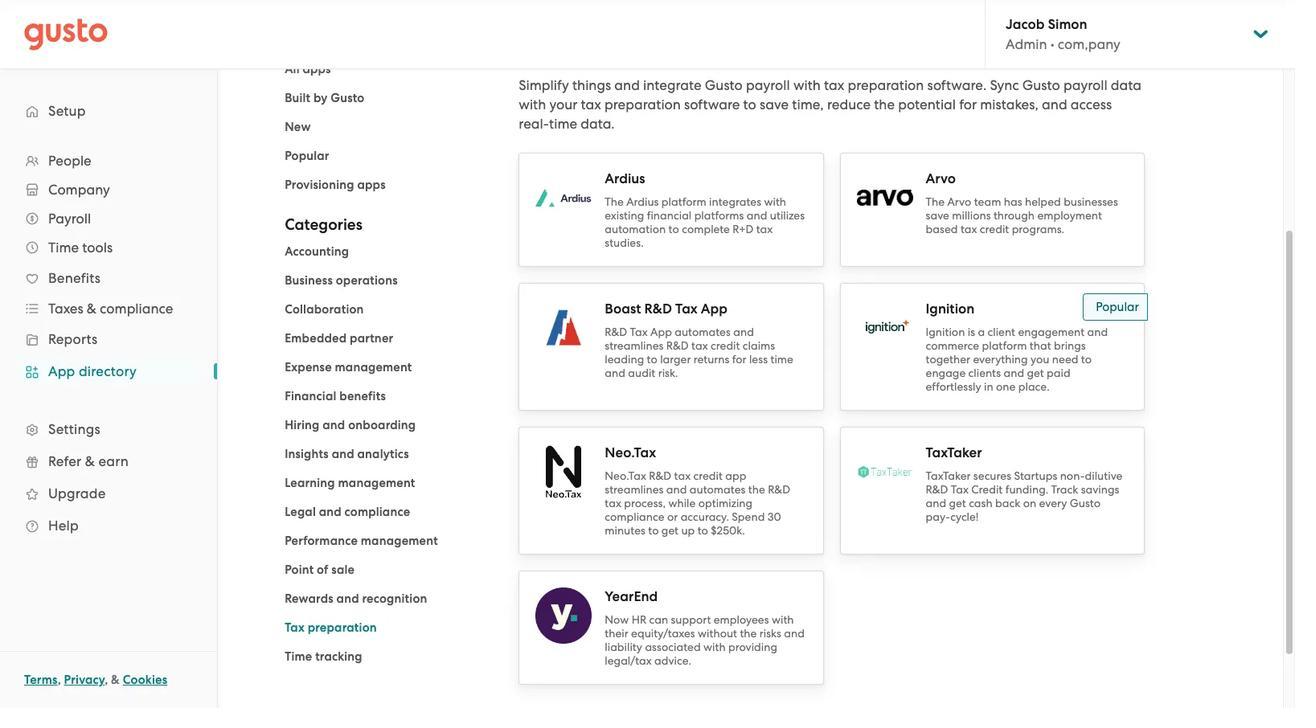 Task type: locate. For each thing, give the bounding box(es) containing it.
cash
[[969, 497, 993, 510]]

tax down millions
[[961, 223, 978, 236]]

is
[[968, 326, 976, 339]]

& left cookies
[[111, 673, 120, 688]]

and right risks on the bottom
[[784, 627, 805, 640]]

platform inside ignition ignition is a client engagement and commerce platform that brings together everything you need to engage clients and get paid effortlessly in one place.
[[982, 339, 1027, 352]]

1 payroll from the left
[[746, 77, 790, 93]]

0 vertical spatial automates
[[675, 326, 731, 339]]

gusto right the by
[[331, 91, 365, 105]]

neo.tax
[[605, 445, 656, 462], [605, 470, 647, 483]]

credit left app
[[694, 470, 723, 483]]

2 payroll from the left
[[1064, 77, 1108, 93]]

to down 'financial'
[[669, 223, 679, 236]]

management for performance management
[[361, 534, 438, 549]]

2 vertical spatial app
[[48, 364, 75, 380]]

and left access
[[1042, 97, 1068, 113]]

1 horizontal spatial ,
[[105, 673, 108, 688]]

of
[[317, 563, 329, 577]]

2 vertical spatial preparation
[[308, 621, 377, 635]]

0 vertical spatial get
[[1027, 367, 1045, 380]]

learning
[[285, 476, 335, 491]]

1 vertical spatial save
[[926, 209, 950, 222]]

payroll button
[[16, 204, 201, 233]]

0 vertical spatial app
[[701, 301, 728, 318]]

& left earn
[[85, 454, 95, 470]]

operations
[[336, 273, 398, 288]]

1 the from the left
[[605, 195, 624, 208]]

sale
[[332, 563, 355, 577]]

2 , from the left
[[105, 673, 108, 688]]

automates
[[675, 326, 731, 339], [690, 483, 746, 496]]

automates up returns
[[675, 326, 731, 339]]

preparation down the integrate
[[605, 97, 681, 113]]

time inside boast r&d tax app r&d tax app automates and streamlines r&d tax credit claims leading to larger returns for less time and audit risk.
[[771, 353, 794, 366]]

streamlines up process,
[[605, 483, 664, 496]]

to right need
[[1082, 353, 1092, 366]]

to inside ignition ignition is a client engagement and commerce platform that brings together everything you need to engage clients and get paid effortlessly in one place.
[[1082, 353, 1092, 366]]

1 vertical spatial automates
[[690, 483, 746, 496]]

time right the less
[[771, 353, 794, 366]]

preparation up reduce
[[848, 77, 924, 93]]

gusto navigation element
[[0, 69, 217, 568]]

taxtaker
[[926, 445, 982, 462], [926, 470, 971, 483]]

ignition up the commerce
[[926, 326, 965, 339]]

taxtaker up secures
[[926, 445, 982, 462]]

credit
[[980, 223, 1010, 236], [711, 339, 740, 352], [694, 470, 723, 483]]

0 vertical spatial neo.tax
[[605, 445, 656, 462]]

with down the without
[[704, 641, 726, 654]]

gusto
[[705, 77, 743, 93], [1023, 77, 1061, 93], [331, 91, 365, 105], [1070, 497, 1101, 510]]

place.
[[1019, 380, 1050, 393]]

0 horizontal spatial get
[[662, 524, 679, 537]]

boast r&d tax app logo image
[[536, 300, 592, 356]]

management down analytics
[[338, 476, 415, 491]]

savings
[[1081, 483, 1120, 496]]

company
[[48, 182, 110, 198]]

1 vertical spatial taxtaker
[[926, 470, 971, 483]]

payroll
[[746, 77, 790, 93], [1064, 77, 1108, 93]]

0 vertical spatial taxtaker
[[926, 445, 982, 462]]

compliance up reports link
[[100, 301, 173, 317]]

arvo logo image
[[857, 190, 913, 206]]

0 horizontal spatial ,
[[58, 673, 61, 688]]

without
[[698, 627, 738, 640]]

1 horizontal spatial preparation
[[605, 97, 681, 113]]

taxtaker taxtaker secures startups non-dilutive r&d tax credit funding. track savings and get cash back on every gusto pay-cycle!
[[926, 445, 1123, 524]]

save left time,
[[760, 97, 789, 113]]

r&d right the boast
[[645, 301, 672, 318]]

get up cycle!
[[950, 497, 967, 510]]

1 horizontal spatial platform
[[982, 339, 1027, 352]]

and inside 'ardius the ardius platform integrates with existing financial platforms and utilizes automation to complete r+d tax studies.'
[[747, 209, 768, 222]]

taxes & compliance
[[48, 301, 173, 317]]

1 vertical spatial platform
[[982, 339, 1027, 352]]

1 vertical spatial the
[[749, 483, 765, 496]]

management for learning management
[[338, 476, 415, 491]]

tax inside boast r&d tax app r&d tax app automates and streamlines r&d tax credit claims leading to larger returns for less time and audit risk.
[[692, 339, 708, 352]]

2 taxtaker from the top
[[926, 470, 971, 483]]

list containing all apps
[[285, 60, 495, 195]]

2 vertical spatial the
[[740, 627, 757, 640]]

r&d up process,
[[649, 470, 672, 483]]

r&d
[[645, 301, 672, 318], [605, 326, 628, 339], [667, 339, 689, 352], [649, 470, 672, 483], [768, 483, 791, 496], [926, 483, 949, 496]]

, left cookies button
[[105, 673, 108, 688]]

save inside arvo the arvo team has helped businesses save millions through employment based tax credit programs.
[[926, 209, 950, 222]]

with inside 'ardius the ardius platform integrates with existing financial platforms and utilizes automation to complete r+d tax studies.'
[[764, 195, 787, 208]]

built by gusto
[[285, 91, 365, 105]]

apps right provisioning
[[357, 178, 386, 192]]

0 vertical spatial streamlines
[[605, 339, 664, 352]]

1 horizontal spatial payroll
[[1064, 77, 1108, 93]]

and down financial benefits
[[323, 418, 345, 433]]

for down software.
[[960, 97, 977, 113]]

&
[[87, 301, 96, 317], [85, 454, 95, 470], [111, 673, 120, 688]]

financial benefits
[[285, 389, 386, 404]]

and right the things
[[615, 77, 640, 93]]

2 horizontal spatial app
[[701, 301, 728, 318]]

r&d inside taxtaker taxtaker secures startups non-dilutive r&d tax credit funding. track savings and get cash back on every gusto pay-cycle!
[[926, 483, 949, 496]]

performance management link
[[285, 534, 438, 549]]

automates inside "neo.tax neo.tax r&d tax credit app streamlines and automates the r&d tax process, while optimizing compliance or accuracy. spend 30 minutes to get up to $250k."
[[690, 483, 746, 496]]

the up based at the right top of page
[[926, 195, 945, 208]]

r&d down the boast
[[605, 326, 628, 339]]

jacob
[[1006, 16, 1045, 33]]

1 horizontal spatial for
[[960, 97, 977, 113]]

1 horizontal spatial popular
[[1096, 300, 1140, 314]]

support
[[671, 614, 711, 627]]

time left tracking
[[285, 650, 312, 664]]

credit up returns
[[711, 339, 740, 352]]

directory
[[79, 364, 137, 380]]

and up pay-
[[926, 497, 947, 510]]

compliance
[[100, 301, 173, 317], [345, 505, 410, 520], [605, 511, 665, 524]]

point of sale link
[[285, 563, 355, 577]]

tax down "rewards"
[[285, 621, 305, 635]]

2 streamlines from the top
[[605, 483, 664, 496]]

tax inside 'ardius the ardius platform integrates with existing financial platforms and utilizes automation to complete r+d tax studies.'
[[757, 223, 773, 236]]

platform down client
[[982, 339, 1027, 352]]

compliance inside dropdown button
[[100, 301, 173, 317]]

0 vertical spatial apps
[[303, 62, 331, 76]]

1 neo.tax from the top
[[605, 445, 656, 462]]

new link
[[285, 120, 311, 134]]

apps right all
[[303, 62, 331, 76]]

1 streamlines from the top
[[605, 339, 664, 352]]

1 vertical spatial management
[[338, 476, 415, 491]]

to
[[744, 97, 757, 113], [669, 223, 679, 236], [647, 353, 658, 366], [1082, 353, 1092, 366], [648, 524, 659, 537], [698, 524, 708, 537]]

claims
[[743, 339, 775, 352]]

tax inside arvo the arvo team has helped businesses save millions through employment based tax credit programs.
[[961, 223, 978, 236]]

the up existing
[[605, 195, 624, 208]]

app directory link
[[16, 357, 201, 386]]

streamlines inside boast r&d tax app r&d tax app automates and streamlines r&d tax credit claims leading to larger returns for less time and audit risk.
[[605, 339, 664, 352]]

tax up larger
[[676, 301, 698, 318]]

management down partner
[[335, 360, 412, 375]]

0 horizontal spatial time
[[48, 240, 79, 256]]

categories
[[285, 216, 363, 234]]

tax right r+d
[[757, 223, 773, 236]]

existing
[[605, 209, 644, 222]]

2 vertical spatial &
[[111, 673, 120, 688]]

1 vertical spatial credit
[[711, 339, 740, 352]]

1 horizontal spatial time
[[285, 650, 312, 664]]

& right taxes
[[87, 301, 96, 317]]

to inside boast r&d tax app r&d tax app automates and streamlines r&d tax credit claims leading to larger returns for less time and audit risk.
[[647, 353, 658, 366]]

tools
[[82, 240, 113, 256]]

management for expense management
[[335, 360, 412, 375]]

get up place.
[[1027, 367, 1045, 380]]

automates up optimizing
[[690, 483, 746, 496]]

1 horizontal spatial apps
[[357, 178, 386, 192]]

1 horizontal spatial get
[[950, 497, 967, 510]]

accounting
[[285, 245, 349, 259]]

gusto right sync
[[1023, 77, 1061, 93]]

compliance for legal and compliance
[[345, 505, 410, 520]]

app up larger
[[651, 326, 672, 339]]

preparation
[[848, 77, 924, 93], [605, 97, 681, 113], [308, 621, 377, 635]]

to up the audit
[[647, 353, 658, 366]]

0 vertical spatial &
[[87, 301, 96, 317]]

2 vertical spatial get
[[662, 524, 679, 537]]

hr
[[632, 614, 647, 627]]

2 the from the left
[[926, 195, 945, 208]]

2 horizontal spatial get
[[1027, 367, 1045, 380]]

save
[[760, 97, 789, 113], [926, 209, 950, 222]]

1 vertical spatial &
[[85, 454, 95, 470]]

for inside boast r&d tax app r&d tax app automates and streamlines r&d tax credit claims leading to larger returns for less time and audit risk.
[[732, 353, 747, 366]]

credit down through
[[980, 223, 1010, 236]]

1 vertical spatial streamlines
[[605, 483, 664, 496]]

r&d up larger
[[667, 339, 689, 352]]

for left the less
[[732, 353, 747, 366]]

compliance up minutes
[[605, 511, 665, 524]]

0 horizontal spatial time
[[549, 116, 578, 132]]

app
[[726, 470, 747, 483]]

0 vertical spatial the
[[874, 97, 895, 113]]

0 vertical spatial for
[[960, 97, 977, 113]]

risk.
[[658, 367, 678, 380]]

returns
[[694, 353, 730, 366]]

com,pany
[[1058, 36, 1121, 52]]

0 vertical spatial ignition
[[926, 301, 975, 318]]

time inside dropdown button
[[48, 240, 79, 256]]

credit inside boast r&d tax app r&d tax app automates and streamlines r&d tax credit claims leading to larger returns for less time and audit risk.
[[711, 339, 740, 352]]

1 vertical spatial apps
[[357, 178, 386, 192]]

and up while
[[667, 483, 687, 496]]

secures
[[974, 470, 1012, 483]]

0 vertical spatial platform
[[662, 195, 707, 208]]

tax up while
[[674, 470, 691, 483]]

help
[[48, 518, 79, 534]]

get down or
[[662, 524, 679, 537]]

your
[[550, 97, 578, 113]]

0 horizontal spatial app
[[48, 364, 75, 380]]

0 horizontal spatial compliance
[[100, 301, 173, 317]]

employees
[[714, 614, 769, 627]]

0 horizontal spatial the
[[605, 195, 624, 208]]

0 horizontal spatial for
[[732, 353, 747, 366]]

minutes
[[605, 524, 646, 537]]

r&d up pay-
[[926, 483, 949, 496]]

2 horizontal spatial compliance
[[605, 511, 665, 524]]

platform up 'financial'
[[662, 195, 707, 208]]

to inside 'ardius the ardius platform integrates with existing financial platforms and utilizes automation to complete r+d tax studies.'
[[669, 223, 679, 236]]

credit inside arvo the arvo team has helped businesses save millions through employment based tax credit programs.
[[980, 223, 1010, 236]]

list
[[285, 60, 495, 195], [0, 146, 217, 542], [285, 242, 495, 667]]

streamlines up leading
[[605, 339, 664, 352]]

the up spend
[[749, 483, 765, 496]]

ardius logo image
[[536, 189, 592, 207]]

and inside "neo.tax neo.tax r&d tax credit app streamlines and automates the r&d tax process, while optimizing compliance or accuracy. spend 30 minutes to get up to $250k."
[[667, 483, 687, 496]]

1 vertical spatial for
[[732, 353, 747, 366]]

taxtaker logo image
[[857, 465, 913, 479]]

platform
[[662, 195, 707, 208], [982, 339, 1027, 352]]

& for compliance
[[87, 301, 96, 317]]

1 horizontal spatial save
[[926, 209, 950, 222]]

0 horizontal spatial platform
[[662, 195, 707, 208]]

2 vertical spatial credit
[[694, 470, 723, 483]]

app down reports
[[48, 364, 75, 380]]

one
[[997, 380, 1016, 393]]

has
[[1004, 195, 1023, 208]]

credit
[[972, 483, 1003, 496]]

get inside ignition ignition is a client engagement and commerce platform that brings together everything you need to engage clients and get paid effortlessly in one place.
[[1027, 367, 1045, 380]]

compliance up performance management
[[345, 505, 410, 520]]

app directory
[[48, 364, 137, 380]]

1 vertical spatial time
[[771, 353, 794, 366]]

1 vertical spatial ardius
[[627, 195, 659, 208]]

up
[[682, 524, 695, 537]]

0 vertical spatial time
[[48, 240, 79, 256]]

taxes & compliance button
[[16, 294, 201, 323]]

1 taxtaker from the top
[[926, 445, 982, 462]]

time tools button
[[16, 233, 201, 262]]

terms
[[24, 673, 58, 688]]

the inside 'ardius the ardius platform integrates with existing financial platforms and utilizes automation to complete r+d tax studies.'
[[605, 195, 624, 208]]

refer & earn
[[48, 454, 129, 470]]

1 horizontal spatial the
[[926, 195, 945, 208]]

tax left credit
[[951, 483, 969, 496]]

app inside gusto navigation "element"
[[48, 364, 75, 380]]

engage
[[926, 367, 966, 380]]

for
[[960, 97, 977, 113], [732, 353, 747, 366]]

0 vertical spatial save
[[760, 97, 789, 113]]

0 vertical spatial management
[[335, 360, 412, 375]]

taxtaker up pay-
[[926, 470, 971, 483]]

commerce
[[926, 339, 980, 352]]

0 vertical spatial popular
[[285, 149, 329, 163]]

all apps
[[285, 62, 331, 76]]

studies.
[[605, 236, 644, 249]]

terms link
[[24, 673, 58, 688]]

1 horizontal spatial time
[[771, 353, 794, 366]]

1 vertical spatial time
[[285, 650, 312, 664]]

with up utilizes on the right top of page
[[764, 195, 787, 208]]

benefits
[[340, 389, 386, 404]]

the for arvo
[[926, 195, 945, 208]]

1 vertical spatial neo.tax
[[605, 470, 647, 483]]

0 horizontal spatial save
[[760, 97, 789, 113]]

reports link
[[16, 325, 201, 354]]

company button
[[16, 175, 201, 204]]

1 horizontal spatial app
[[651, 326, 672, 339]]

neo.tax neo.tax r&d tax credit app streamlines and automates the r&d tax process, while optimizing compliance or accuracy. spend 30 minutes to get up to $250k.
[[605, 445, 791, 537]]

to right software
[[744, 97, 757, 113]]

and right engagement
[[1088, 326, 1108, 339]]

& inside dropdown button
[[87, 301, 96, 317]]

, left privacy
[[58, 673, 61, 688]]

and up r+d
[[747, 209, 768, 222]]

platform inside 'ardius the ardius platform integrates with existing financial platforms and utilizes automation to complete r+d tax studies.'
[[662, 195, 707, 208]]

accuracy.
[[681, 511, 729, 524]]

0 vertical spatial preparation
[[848, 77, 924, 93]]

with up risks on the bottom
[[772, 614, 794, 627]]

preparation up tracking
[[308, 621, 377, 635]]

management up recognition on the left of page
[[361, 534, 438, 549]]

gusto down savings
[[1070, 497, 1101, 510]]

the inside arvo the arvo team has helped businesses save millions through employment based tax credit programs.
[[926, 195, 945, 208]]

0 horizontal spatial apps
[[303, 62, 331, 76]]

1 horizontal spatial compliance
[[345, 505, 410, 520]]

ignition up is
[[926, 301, 975, 318]]

time
[[48, 240, 79, 256], [285, 650, 312, 664]]

1 vertical spatial get
[[950, 497, 967, 510]]

credit inside "neo.tax neo.tax r&d tax credit app streamlines and automates the r&d tax process, while optimizing compliance or accuracy. spend 30 minutes to get up to $250k."
[[694, 470, 723, 483]]

0 horizontal spatial payroll
[[746, 77, 790, 93]]

legal and compliance
[[285, 505, 410, 520]]

and up 'learning management' link
[[332, 447, 355, 462]]

0 horizontal spatial preparation
[[308, 621, 377, 635]]

get
[[1027, 367, 1045, 380], [950, 497, 967, 510], [662, 524, 679, 537]]

apps for all apps
[[303, 62, 331, 76]]

0 vertical spatial credit
[[980, 223, 1010, 236]]

insights and analytics
[[285, 447, 409, 462]]

the right reduce
[[874, 97, 895, 113]]

time down "payroll" on the top of page
[[48, 240, 79, 256]]

the up providing
[[740, 627, 757, 640]]

earn
[[98, 454, 129, 470]]

2 vertical spatial management
[[361, 534, 438, 549]]

save up based at the right top of page
[[926, 209, 950, 222]]

tax up returns
[[692, 339, 708, 352]]

0 vertical spatial time
[[549, 116, 578, 132]]

app up returns
[[701, 301, 728, 318]]

time down your
[[549, 116, 578, 132]]

1 vertical spatial ignition
[[926, 326, 965, 339]]



Task type: describe. For each thing, give the bounding box(es) containing it.
get inside taxtaker taxtaker secures startups non-dilutive r&d tax credit funding. track savings and get cash back on every gusto pay-cycle!
[[950, 497, 967, 510]]

brings
[[1054, 339, 1086, 352]]

upgrade
[[48, 486, 106, 502]]

analytics
[[358, 447, 409, 462]]

partner
[[350, 331, 394, 346]]

with up real-
[[519, 97, 546, 113]]

with up time,
[[794, 77, 821, 93]]

and up one
[[1004, 367, 1025, 380]]

admin
[[1006, 36, 1048, 52]]

software
[[685, 97, 740, 113]]

yearend logo image
[[536, 588, 592, 644]]

compliance inside "neo.tax neo.tax r&d tax credit app streamlines and automates the r&d tax process, while optimizing compliance or accuracy. spend 30 minutes to get up to $250k."
[[605, 511, 665, 524]]

equity/taxes
[[631, 627, 695, 640]]

financial
[[285, 389, 337, 404]]

benefits
[[48, 270, 101, 286]]

cycle!
[[951, 511, 979, 524]]

refer
[[48, 454, 82, 470]]

larger
[[660, 353, 691, 366]]

0 vertical spatial arvo
[[926, 171, 956, 187]]

you
[[1031, 353, 1050, 366]]

everything
[[974, 353, 1028, 366]]

1 , from the left
[[58, 673, 61, 688]]

to down accuracy.
[[698, 524, 708, 537]]

for inside the simplify things and integrate gusto payroll with tax preparation software. sync gusto payroll data with your tax preparation software to save time, reduce the potential for mistakes, and access real-time data.
[[960, 97, 977, 113]]

2 neo.tax from the top
[[605, 470, 647, 483]]

2 horizontal spatial preparation
[[848, 77, 924, 93]]

by
[[314, 91, 328, 105]]

people
[[48, 153, 91, 169]]

privacy
[[64, 673, 105, 688]]

privacy link
[[64, 673, 105, 688]]

to inside the simplify things and integrate gusto payroll with tax preparation software. sync gusto payroll data with your tax preparation software to save time, reduce the potential for mistakes, and access real-time data.
[[744, 97, 757, 113]]

list containing people
[[0, 146, 217, 542]]

expense management
[[285, 360, 412, 375]]

time inside the simplify things and integrate gusto payroll with tax preparation software. sync gusto payroll data with your tax preparation software to save time, reduce the potential for mistakes, and access real-time data.
[[549, 116, 578, 132]]

& for earn
[[85, 454, 95, 470]]

and down sale
[[337, 592, 359, 606]]

cookies
[[123, 673, 168, 688]]

insights and analytics link
[[285, 447, 409, 462]]

people button
[[16, 146, 201, 175]]

2 ignition from the top
[[926, 326, 965, 339]]

integrate
[[643, 77, 702, 93]]

learning management link
[[285, 476, 415, 491]]

built by gusto link
[[285, 91, 365, 105]]

gusto inside taxtaker taxtaker secures startups non-dilutive r&d tax credit funding. track savings and get cash back on every gusto pay-cycle!
[[1070, 497, 1101, 510]]

paid
[[1047, 367, 1071, 380]]

rewards and recognition
[[285, 592, 427, 606]]

tax up reduce
[[824, 77, 845, 93]]

a
[[978, 326, 985, 339]]

popular link
[[285, 149, 329, 163]]

tax down the things
[[581, 97, 601, 113]]

gusto up software
[[705, 77, 743, 93]]

1 vertical spatial arvo
[[948, 195, 972, 208]]

less
[[750, 353, 768, 366]]

to right minutes
[[648, 524, 659, 537]]

automates inside boast r&d tax app r&d tax app automates and streamlines r&d tax credit claims leading to larger returns for less time and audit risk.
[[675, 326, 731, 339]]

arvo the arvo team has helped businesses save millions through employment based tax credit programs.
[[926, 171, 1119, 236]]

financial benefits link
[[285, 389, 386, 404]]

terms , privacy , & cookies
[[24, 673, 168, 688]]

expense management link
[[285, 360, 412, 375]]

the inside yearend now hr can support employees with their equity/taxes without the risks and liability associated with providing legal/tax advice.
[[740, 627, 757, 640]]

clients
[[969, 367, 1001, 380]]

learning management
[[285, 476, 415, 491]]

hiring
[[285, 418, 320, 433]]

time tracking link
[[285, 650, 363, 664]]

helped
[[1025, 195, 1061, 208]]

and right legal
[[319, 505, 342, 520]]

their
[[605, 627, 629, 640]]

potential
[[899, 97, 956, 113]]

compliance for taxes & compliance
[[100, 301, 173, 317]]

list containing accounting
[[285, 242, 495, 667]]

and up claims
[[734, 326, 754, 339]]

simplify
[[519, 77, 569, 93]]

embedded
[[285, 331, 347, 346]]

home image
[[24, 18, 108, 50]]

all apps link
[[285, 62, 331, 76]]

tax down the boast
[[630, 326, 648, 339]]

advice.
[[655, 655, 692, 668]]

and inside taxtaker taxtaker secures startups non-dilutive r&d tax credit funding. track savings and get cash back on every gusto pay-cycle!
[[926, 497, 947, 510]]

yearend
[[605, 589, 658, 606]]

neo.tax logo image
[[536, 444, 592, 500]]

in
[[984, 380, 994, 393]]

1 vertical spatial preparation
[[605, 97, 681, 113]]

the for ardius
[[605, 195, 624, 208]]

recognition
[[362, 592, 427, 606]]

back
[[996, 497, 1021, 510]]

and inside yearend now hr can support employees with their equity/taxes without the risks and liability associated with providing legal/tax advice.
[[784, 627, 805, 640]]

on
[[1024, 497, 1037, 510]]

embedded partner
[[285, 331, 394, 346]]

0 horizontal spatial popular
[[285, 149, 329, 163]]

programs.
[[1012, 223, 1065, 236]]

time tools
[[48, 240, 113, 256]]

boast
[[605, 301, 641, 318]]

based
[[926, 223, 958, 236]]

1 vertical spatial popular
[[1096, 300, 1140, 314]]

0 vertical spatial ardius
[[605, 171, 646, 187]]

time tracking
[[285, 650, 363, 664]]

that
[[1030, 339, 1052, 352]]

client
[[988, 326, 1016, 339]]

1 vertical spatial app
[[651, 326, 672, 339]]

time,
[[792, 97, 824, 113]]

rewards
[[285, 592, 334, 606]]

legal and compliance link
[[285, 505, 410, 520]]

r&d up 30
[[768, 483, 791, 496]]

settings
[[48, 421, 100, 438]]

save inside the simplify things and integrate gusto payroll with tax preparation software. sync gusto payroll data with your tax preparation software to save time, reduce the potential for mistakes, and access real-time data.
[[760, 97, 789, 113]]

and down leading
[[605, 367, 626, 380]]

business operations link
[[285, 273, 398, 288]]

ignition ignition is a client engagement and commerce platform that brings together everything you need to engage clients and get paid effortlessly in one place.
[[926, 301, 1108, 393]]

1 ignition from the top
[[926, 301, 975, 318]]

provisioning
[[285, 178, 354, 192]]

setup link
[[16, 97, 201, 125]]

sync
[[990, 77, 1019, 93]]

automation
[[605, 223, 666, 236]]

get inside "neo.tax neo.tax r&d tax credit app streamlines and automates the r&d tax process, while optimizing compliance or accuracy. spend 30 minutes to get up to $250k."
[[662, 524, 679, 537]]

apps for provisioning apps
[[357, 178, 386, 192]]

ignition logo image
[[857, 316, 913, 340]]

new
[[285, 120, 311, 134]]

yearend now hr can support employees with their equity/taxes without the risks and liability associated with providing legal/tax advice.
[[605, 589, 805, 668]]

hiring and onboarding
[[285, 418, 416, 433]]

tax up minutes
[[605, 497, 622, 510]]

time for time tools
[[48, 240, 79, 256]]

business operations
[[285, 273, 398, 288]]

through
[[994, 209, 1035, 222]]

tax inside taxtaker taxtaker secures startups non-dilutive r&d tax credit funding. track savings and get cash back on every gusto pay-cycle!
[[951, 483, 969, 496]]

provisioning apps
[[285, 178, 386, 192]]

benefits link
[[16, 264, 201, 293]]

funding.
[[1006, 483, 1049, 496]]

dilutive
[[1085, 470, 1123, 483]]

ardius the ardius platform integrates with existing financial platforms and utilizes automation to complete r+d tax studies.
[[605, 171, 805, 249]]

streamlines inside "neo.tax neo.tax r&d tax credit app streamlines and automates the r&d tax process, while optimizing compliance or accuracy. spend 30 minutes to get up to $250k."
[[605, 483, 664, 496]]

can
[[649, 614, 668, 627]]

the inside "neo.tax neo.tax r&d tax credit app streamlines and automates the r&d tax process, while optimizing compliance or accuracy. spend 30 minutes to get up to $250k."
[[749, 483, 765, 496]]

the inside the simplify things and integrate gusto payroll with tax preparation software. sync gusto payroll data with your tax preparation software to save time, reduce the potential for mistakes, and access real-time data.
[[874, 97, 895, 113]]

access
[[1071, 97, 1112, 113]]

time for time tracking
[[285, 650, 312, 664]]

collaboration link
[[285, 302, 364, 317]]

boast r&d tax app r&d tax app automates and streamlines r&d tax credit claims leading to larger returns for less time and audit risk.
[[605, 301, 794, 380]]



Task type: vqa. For each thing, say whether or not it's contained in the screenshot.
Brad
no



